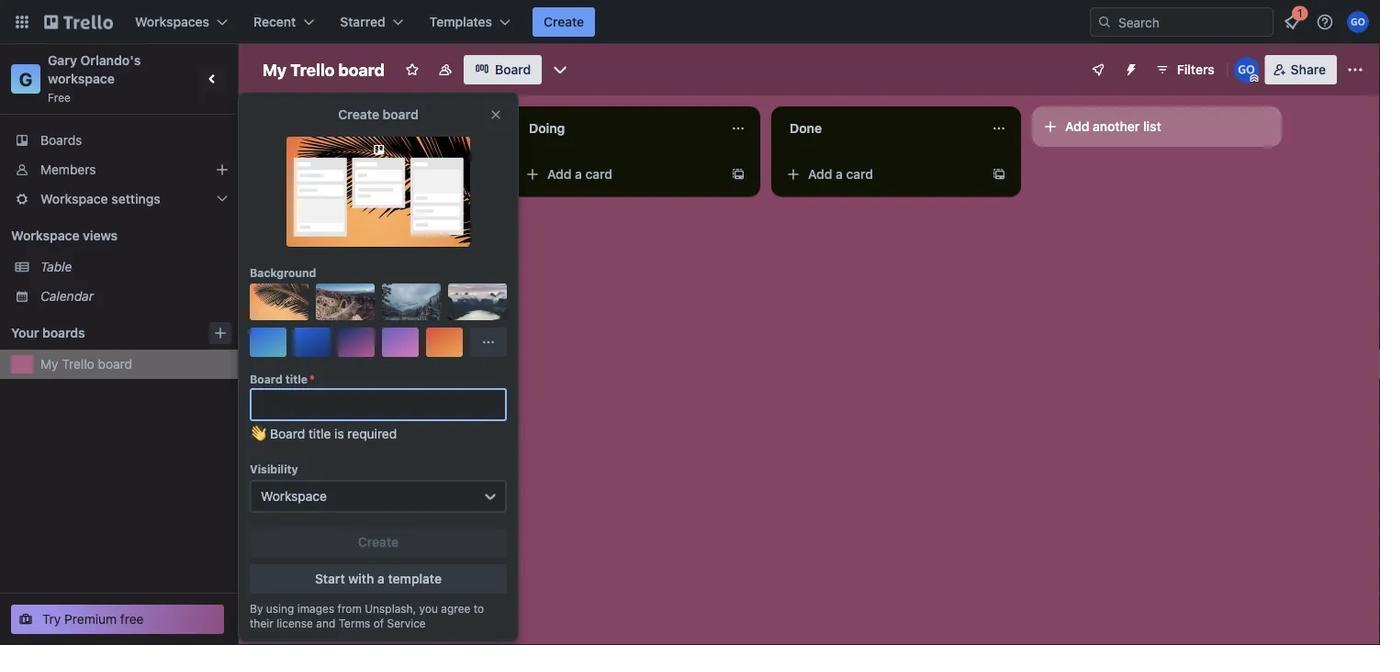 Task type: vqa. For each thing, say whether or not it's contained in the screenshot.
TERRY
no



Task type: describe. For each thing, give the bounding box(es) containing it.
start with a template
[[315, 572, 442, 587]]

starred button
[[329, 7, 415, 37]]

premium
[[64, 612, 117, 628]]

add board image
[[213, 326, 228, 341]]

star or unstar board image
[[405, 62, 420, 77]]

add a card for doing
[[548, 167, 613, 182]]

done
[[790, 121, 822, 136]]

card for done
[[847, 167, 874, 182]]

0 horizontal spatial gary orlando (garyorlando) image
[[1235, 57, 1260, 83]]

images
[[297, 603, 335, 616]]

planning
[[314, 159, 364, 175]]

Doing text field
[[518, 114, 720, 143]]

filters
[[1178, 62, 1215, 77]]

0 horizontal spatial add a card button
[[257, 233, 463, 263]]

my inside my trello board text field
[[263, 60, 287, 79]]

share button
[[1266, 55, 1338, 85]]

free
[[48, 91, 71, 104]]

share
[[1291, 62, 1327, 77]]

g
[[19, 68, 32, 90]]

2 vertical spatial board
[[270, 427, 305, 442]]

automation image
[[1117, 55, 1143, 81]]

primary element
[[0, 0, 1381, 44]]

0 horizontal spatial add a card
[[287, 240, 352, 255]]

boards link
[[0, 126, 239, 155]]

by
[[250, 603, 263, 616]]

workspace navigation collapse icon image
[[200, 66, 226, 92]]

2 vertical spatial board
[[98, 357, 132, 372]]

workspace for workspace views
[[11, 228, 80, 243]]

templates button
[[419, 7, 522, 37]]

filters button
[[1150, 55, 1221, 85]]

create from template… image for done's add a card button
[[992, 167, 1007, 182]]

my inside my trello board link
[[40, 357, 58, 372]]

0 horizontal spatial card
[[325, 240, 352, 255]]

with
[[349, 572, 374, 587]]

0 vertical spatial title
[[286, 373, 308, 386]]

workspace settings button
[[0, 185, 239, 214]]

gary
[[48, 53, 77, 68]]

is
[[335, 427, 344, 442]]

workspace views
[[11, 228, 118, 243]]

project planning link
[[268, 158, 481, 176]]

try
[[42, 612, 61, 628]]

templates
[[430, 14, 492, 29]]

workspace settings
[[40, 192, 161, 207]]

1 vertical spatial title
[[309, 427, 331, 442]]

kickoff
[[268, 200, 310, 215]]

g link
[[11, 64, 40, 94]]

background element
[[250, 284, 507, 357]]

project planning
[[268, 159, 364, 175]]

1 vertical spatial my trello board
[[40, 357, 132, 372]]

of
[[374, 617, 384, 630]]

1 notification image
[[1282, 11, 1304, 33]]

this member is an admin of this board. image
[[1251, 74, 1259, 83]]

boards
[[40, 133, 82, 148]]

workspaces
[[135, 14, 210, 29]]

list
[[1144, 119, 1162, 134]]

members
[[40, 162, 96, 177]]

board link
[[464, 55, 542, 85]]

terms
[[339, 617, 371, 630]]

start
[[315, 572, 345, 587]]

unsplash,
[[365, 603, 416, 616]]

kickoff meeting
[[268, 200, 361, 215]]

2 vertical spatial workspace
[[261, 489, 327, 504]]

add another list button
[[1033, 107, 1283, 147]]

back to home image
[[44, 7, 113, 37]]

show menu image
[[1347, 61, 1365, 79]]

custom image image
[[272, 295, 287, 310]]

boards
[[42, 326, 85, 341]]

power ups image
[[1091, 62, 1106, 77]]

project
[[268, 159, 310, 175]]

close popover image
[[489, 107, 503, 122]]

create from template… image
[[731, 167, 746, 182]]

a down kickoff meeting
[[314, 240, 321, 255]]

add up background
[[287, 240, 311, 255]]

using
[[266, 603, 294, 616]]

a down doing text box
[[575, 167, 582, 182]]

add down done
[[809, 167, 833, 182]]

add down doing
[[548, 167, 572, 182]]

Board name text field
[[254, 55, 394, 85]]



Task type: locate. For each thing, give the bounding box(es) containing it.
background
[[250, 266, 316, 279]]

calendar link
[[40, 288, 228, 306]]

board left customize views icon
[[495, 62, 531, 77]]

1 horizontal spatial title
[[309, 427, 331, 442]]

board down "your boards with 1 items" element
[[98, 357, 132, 372]]

None text field
[[250, 389, 507, 422]]

0 vertical spatial trello
[[291, 60, 335, 79]]

add
[[1066, 119, 1090, 134], [548, 167, 572, 182], [809, 167, 833, 182], [287, 240, 311, 255]]

gary orlando (garyorlando) image right open information menu image
[[1348, 11, 1370, 33]]

my trello board down starred on the left
[[263, 60, 385, 79]]

starred
[[340, 14, 386, 29]]

add a card
[[548, 167, 613, 182], [809, 167, 874, 182], [287, 240, 352, 255]]

1 vertical spatial gary orlando (garyorlando) image
[[1235, 57, 1260, 83]]

another
[[1093, 119, 1141, 134]]

add a card button for doing
[[518, 160, 724, 189]]

my down recent
[[263, 60, 287, 79]]

my down your boards
[[40, 357, 58, 372]]

from
[[338, 603, 362, 616]]

workspace inside popup button
[[40, 192, 108, 207]]

create inside 'primary' element
[[544, 14, 584, 29]]

1 horizontal spatial add a card button
[[518, 160, 724, 189]]

create up start with a template
[[358, 535, 399, 550]]

1 vertical spatial board
[[250, 373, 283, 386]]

1 horizontal spatial gary orlando (garyorlando) image
[[1348, 11, 1370, 33]]

1 horizontal spatial create button
[[533, 7, 596, 37]]

and
[[316, 617, 336, 630]]

👋 board title is required
[[250, 427, 397, 442]]

try premium free button
[[11, 605, 224, 635]]

create button inside 'primary' element
[[533, 7, 596, 37]]

calendar
[[40, 289, 94, 304]]

Search field
[[1113, 8, 1273, 36]]

0 vertical spatial create button
[[533, 7, 596, 37]]

board inside text field
[[339, 60, 385, 79]]

board
[[495, 62, 531, 77], [250, 373, 283, 386], [270, 427, 305, 442]]

0 vertical spatial board
[[339, 60, 385, 79]]

service
[[387, 617, 426, 630]]

add a card down kickoff meeting
[[287, 240, 352, 255]]

your boards
[[11, 326, 85, 341]]

board right the '👋'
[[270, 427, 305, 442]]

create up customize views icon
[[544, 14, 584, 29]]

1 vertical spatial trello
[[62, 357, 94, 372]]

1 horizontal spatial add a card
[[548, 167, 613, 182]]

0 horizontal spatial title
[[286, 373, 308, 386]]

orlando's
[[80, 53, 141, 68]]

trello
[[291, 60, 335, 79], [62, 357, 94, 372]]

create button
[[533, 7, 596, 37], [250, 528, 507, 558]]

add a card for done
[[809, 167, 874, 182]]

your boards with 1 items element
[[11, 322, 186, 345]]

workspace down 'members'
[[40, 192, 108, 207]]

0 vertical spatial board
[[495, 62, 531, 77]]

license and terms of service
[[277, 617, 426, 630]]

2 vertical spatial create
[[358, 535, 399, 550]]

agree
[[441, 603, 471, 616]]

*
[[310, 373, 315, 386]]

1 vertical spatial board
[[383, 107, 419, 122]]

template
[[388, 572, 442, 587]]

free
[[120, 612, 144, 628]]

my trello board
[[263, 60, 385, 79], [40, 357, 132, 372]]

my trello board down "your boards with 1 items" element
[[40, 357, 132, 372]]

card
[[586, 167, 613, 182], [847, 167, 874, 182], [325, 240, 352, 255]]

table
[[40, 260, 72, 275]]

create button up customize views icon
[[533, 7, 596, 37]]

my
[[263, 60, 287, 79], [40, 357, 58, 372]]

0 horizontal spatial trello
[[62, 357, 94, 372]]

workspace
[[40, 192, 108, 207], [11, 228, 80, 243], [261, 489, 327, 504]]

gary orlando (garyorlando) image
[[1348, 11, 1370, 33], [1235, 57, 1260, 83]]

1 horizontal spatial my trello board
[[263, 60, 385, 79]]

card down doing text box
[[586, 167, 613, 182]]

recent
[[254, 14, 296, 29]]

add inside button
[[1066, 119, 1090, 134]]

add a card button for done
[[779, 160, 985, 189]]

members link
[[0, 155, 239, 185]]

0 vertical spatial create
[[544, 14, 584, 29]]

1 horizontal spatial create from template… image
[[992, 167, 1007, 182]]

workspace
[[48, 71, 115, 86]]

license link
[[277, 617, 313, 630]]

a down done text box
[[836, 167, 843, 182]]

title left is
[[309, 427, 331, 442]]

1 vertical spatial workspace
[[11, 228, 80, 243]]

1 vertical spatial create from template… image
[[470, 241, 485, 255]]

gary orlando's workspace link
[[48, 53, 144, 86]]

add a card down doing
[[548, 167, 613, 182]]

trello down boards
[[62, 357, 94, 372]]

1 horizontal spatial card
[[586, 167, 613, 182]]

board title *
[[250, 373, 315, 386]]

0 horizontal spatial my trello board
[[40, 357, 132, 372]]

0 horizontal spatial my
[[40, 357, 58, 372]]

0 vertical spatial my trello board
[[263, 60, 385, 79]]

views
[[83, 228, 118, 243]]

create for create button to the bottom
[[358, 535, 399, 550]]

create from template… image
[[992, 167, 1007, 182], [470, 241, 485, 255]]

title left the *
[[286, 373, 308, 386]]

0 vertical spatial workspace
[[40, 192, 108, 207]]

board for board title *
[[250, 373, 283, 386]]

workspace visible image
[[438, 62, 453, 77]]

trello down recent dropdown button
[[291, 60, 335, 79]]

2 horizontal spatial card
[[847, 167, 874, 182]]

create from template… image for add a card button to the left
[[470, 241, 485, 255]]

to
[[474, 603, 484, 616]]

gary orlando (garyorlando) image right the filters
[[1235, 57, 1260, 83]]

workspace down visibility
[[261, 489, 327, 504]]

license
[[277, 617, 313, 630]]

workspaces button
[[124, 7, 239, 37]]

recent button
[[243, 7, 326, 37]]

add left another
[[1066, 119, 1090, 134]]

my trello board link
[[40, 356, 228, 374]]

add a card button down doing text box
[[518, 160, 724, 189]]

board left the *
[[250, 373, 283, 386]]

card for doing
[[586, 167, 613, 182]]

create button up start with a template
[[250, 528, 507, 558]]

their
[[250, 617, 274, 630]]

create
[[544, 14, 584, 29], [338, 107, 379, 122], [358, 535, 399, 550]]

search image
[[1098, 15, 1113, 29]]

workspace up table at left
[[11, 228, 80, 243]]

you
[[420, 603, 438, 616]]

board
[[339, 60, 385, 79], [383, 107, 419, 122], [98, 357, 132, 372]]

my trello board inside text field
[[263, 60, 385, 79]]

start with a template button
[[250, 565, 507, 594]]

create up project planning link
[[338, 107, 379, 122]]

your
[[11, 326, 39, 341]]

trello inside text field
[[291, 60, 335, 79]]

create for create board
[[338, 107, 379, 122]]

a
[[575, 167, 582, 182], [836, 167, 843, 182], [314, 240, 321, 255], [378, 572, 385, 587]]

2 horizontal spatial add a card
[[809, 167, 874, 182]]

workspace for workspace settings
[[40, 192, 108, 207]]

title
[[286, 373, 308, 386], [309, 427, 331, 442]]

table link
[[40, 258, 228, 277]]

add a card button down done text box
[[779, 160, 985, 189]]

1 vertical spatial create
[[338, 107, 379, 122]]

0 vertical spatial my
[[263, 60, 287, 79]]

meeting
[[313, 200, 361, 215]]

visibility
[[250, 463, 298, 476]]

open information menu image
[[1317, 13, 1335, 31]]

a right with
[[378, 572, 385, 587]]

gary orlando's workspace free
[[48, 53, 144, 104]]

create board
[[338, 107, 419, 122]]

0 horizontal spatial create from template… image
[[470, 241, 485, 255]]

add a card down done
[[809, 167, 874, 182]]

2 horizontal spatial add a card button
[[779, 160, 985, 189]]

terms of service link
[[339, 617, 426, 630]]

0 vertical spatial create from template… image
[[992, 167, 1007, 182]]

wave image
[[250, 425, 263, 451]]

1 vertical spatial my
[[40, 357, 58, 372]]

by using images from unsplash, you agree to their
[[250, 603, 484, 630]]

0 horizontal spatial create button
[[250, 528, 507, 558]]

card down done text box
[[847, 167, 874, 182]]

board for board
[[495, 62, 531, 77]]

Done text field
[[779, 114, 981, 143]]

0 vertical spatial gary orlando (garyorlando) image
[[1348, 11, 1370, 33]]

add a card button
[[518, 160, 724, 189], [779, 160, 985, 189], [257, 233, 463, 263]]

board down star or unstar board icon at the top left of page
[[383, 107, 419, 122]]

add a card button down kickoff meeting link
[[257, 233, 463, 263]]

add another list
[[1066, 119, 1162, 134]]

1 horizontal spatial my
[[263, 60, 287, 79]]

👋
[[250, 427, 263, 442]]

customize views image
[[551, 61, 570, 79]]

card down meeting
[[325, 240, 352, 255]]

doing
[[529, 121, 565, 136]]

settings
[[111, 192, 161, 207]]

required
[[348, 427, 397, 442]]

1 vertical spatial create button
[[250, 528, 507, 558]]

try premium free
[[42, 612, 144, 628]]

kickoff meeting link
[[268, 198, 481, 217]]

board down starred on the left
[[339, 60, 385, 79]]

1 horizontal spatial trello
[[291, 60, 335, 79]]



